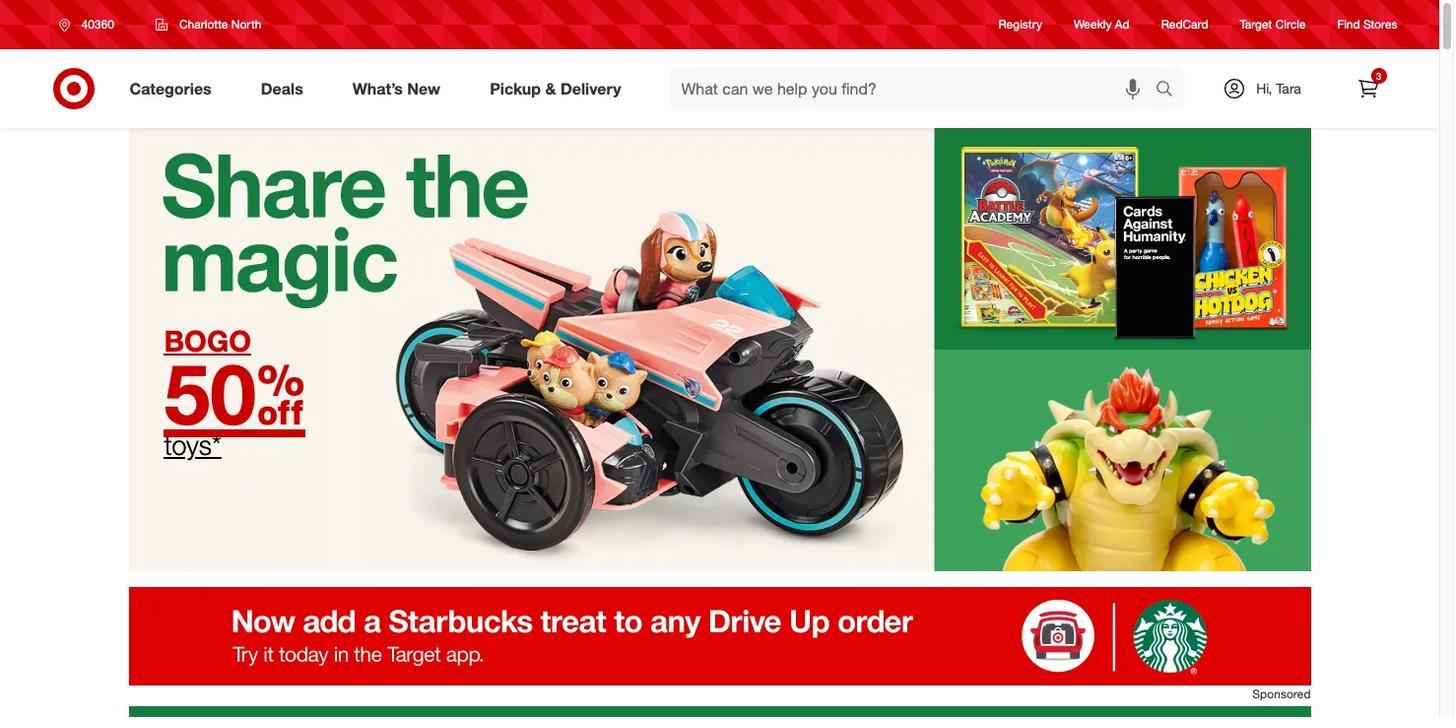 Task type: describe. For each thing, give the bounding box(es) containing it.
categories
[[130, 78, 212, 98]]

hi, tara
[[1256, 80, 1302, 97]]

weekly ad
[[1074, 17, 1130, 32]]

sponsored
[[1253, 687, 1311, 701]]

pickup
[[490, 78, 541, 98]]

categories link
[[113, 67, 236, 110]]

target circle
[[1240, 17, 1306, 32]]

40360 button
[[46, 7, 135, 42]]

deals
[[261, 78, 303, 98]]

what's new
[[353, 78, 441, 98]]

share the magic image
[[129, 128, 1311, 571]]

charlotte
[[179, 17, 228, 32]]

bogo
[[164, 323, 251, 359]]

stores
[[1364, 17, 1398, 32]]

north
[[231, 17, 261, 32]]

charlotte north button
[[143, 7, 274, 42]]

What can we help you find? suggestions appear below search field
[[670, 67, 1160, 110]]

pickup & delivery link
[[473, 67, 646, 110]]

deals link
[[244, 67, 328, 110]]

weekly ad link
[[1074, 16, 1130, 33]]

registry
[[999, 17, 1042, 32]]

3
[[1376, 70, 1382, 82]]

search button
[[1146, 67, 1194, 114]]

find
[[1338, 17, 1360, 32]]

target
[[1240, 17, 1272, 32]]

circle
[[1276, 17, 1306, 32]]

what's
[[353, 78, 403, 98]]



Task type: locate. For each thing, give the bounding box(es) containing it.
hi,
[[1256, 80, 1272, 97]]

redcard link
[[1161, 16, 1209, 33]]

find stores link
[[1338, 16, 1398, 33]]

charlotte north
[[179, 17, 261, 32]]

new
[[407, 78, 441, 98]]

find stores
[[1338, 17, 1398, 32]]

&
[[545, 78, 556, 98]]

redcard
[[1161, 17, 1209, 32]]

pickup & delivery
[[490, 78, 621, 98]]

what's new link
[[336, 67, 465, 110]]

weekly
[[1074, 17, 1112, 32]]

registry link
[[999, 16, 1042, 33]]

advertisement region
[[129, 587, 1311, 686]]

target circle link
[[1240, 16, 1306, 33]]


[[256, 343, 305, 445]]

ad
[[1115, 17, 1130, 32]]

search
[[1146, 80, 1194, 100]]

toys*
[[164, 429, 221, 461]]

delivery
[[561, 78, 621, 98]]

tara
[[1276, 80, 1302, 97]]

50
[[164, 343, 256, 445]]

carousel region
[[129, 707, 1311, 717]]

50 
[[164, 343, 305, 445]]

40360
[[81, 17, 114, 32]]

3 link
[[1346, 67, 1390, 110]]



Task type: vqa. For each thing, say whether or not it's contained in the screenshot.
'Target'
yes



